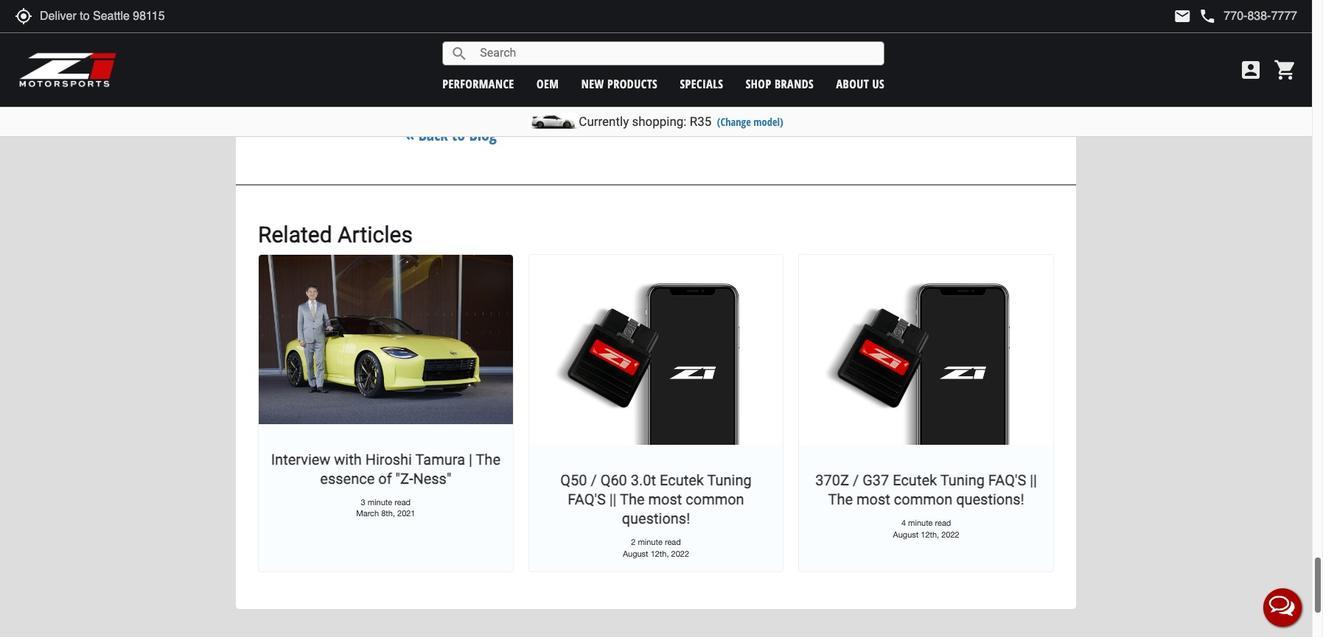 Task type: describe. For each thing, give the bounding box(es) containing it.
for more information visit znationals.com
[[398, 42, 608, 59]]

(change
[[717, 115, 751, 129]]

shop brands
[[746, 76, 814, 92]]

august for most
[[623, 550, 648, 559]]

370z / g37 ecutek tuning faq's || the most common questions! image
[[799, 255, 1054, 446]]

interview with hiroshi tamura | the essence of image
[[259, 255, 513, 424]]

z1 motorsports logo image
[[18, 52, 118, 88]]

the inside q50 / q60 3.0t ecutek tuning faq's || the most common questions!
[[620, 491, 645, 509]]

tuning inside q50 / q60 3.0t ecutek tuning faq's || the most common questions!
[[707, 472, 752, 490]]

ness"
[[413, 470, 451, 488]]

essence
[[320, 470, 375, 488]]

|| inside q50 / q60 3.0t ecutek tuning faq's || the most common questions!
[[610, 491, 617, 509]]

the inside 370z / g37 ecutek tuning faq's || the most common questions!
[[828, 491, 853, 509]]

articles
[[338, 222, 413, 248]]

questions! inside 370z / g37 ecutek tuning faq's || the most common questions!
[[956, 491, 1025, 509]]

model)
[[754, 115, 783, 129]]

|
[[469, 451, 473, 469]]

|| inside 370z / g37 ecutek tuning faq's || the most common questions!
[[1030, 472, 1037, 490]]

common inside 370z / g37 ecutek tuning faq's || the most common questions!
[[894, 491, 953, 509]]

8th,
[[381, 510, 395, 518]]

hiroshi
[[365, 451, 412, 469]]

shopping_cart
[[1274, 58, 1298, 82]]

related articles
[[258, 222, 413, 248]]

370z / g37 ecutek tuning faq's || the most common questions!
[[816, 472, 1037, 509]]

mail phone
[[1174, 7, 1217, 25]]

/ for q50
[[591, 472, 597, 490]]

back
[[419, 123, 448, 145]]

ecutek inside 370z / g37 ecutek tuning faq's || the most common questions!
[[893, 472, 937, 490]]

12th, for common
[[921, 531, 939, 540]]

r35
[[690, 114, 712, 129]]

interview with hiroshi tamura | the essence of "z-ness" link
[[271, 451, 501, 488]]

3.0t
[[631, 472, 656, 490]]

tuning inside 370z / g37 ecutek tuning faq's || the most common questions!
[[941, 472, 985, 490]]

q50
[[561, 472, 587, 490]]

about us link
[[836, 76, 885, 92]]

3
[[361, 498, 365, 507]]

shopping_cart link
[[1270, 58, 1298, 82]]

« back to blog
[[405, 123, 497, 145]]

search
[[451, 45, 468, 62]]

2 minute read august 12th, 2022
[[623, 538, 689, 559]]

currently
[[579, 114, 629, 129]]

4 minute read august 12th, 2022
[[893, 519, 960, 540]]

4
[[902, 519, 906, 528]]

specials
[[680, 76, 724, 92]]

interview with hiroshi tamura | the essence of "z-ness"
[[271, 451, 501, 488]]

q50 / q60 3.0t ecutek tuning faq's || the most common questions!
[[561, 472, 752, 528]]

faq's inside q50 / q60 3.0t ecutek tuning faq's || the most common questions!
[[568, 491, 606, 509]]

read for ness"
[[395, 498, 411, 507]]

"z-
[[396, 470, 413, 488]]

2022 for most
[[671, 550, 689, 559]]

ecutek inside q50 / q60 3.0t ecutek tuning faq's || the most common questions!
[[660, 472, 704, 490]]

us
[[873, 76, 885, 92]]

brands
[[775, 76, 814, 92]]

new
[[581, 76, 604, 92]]

mail
[[1174, 7, 1192, 25]]



Task type: vqa. For each thing, say whether or not it's contained in the screenshot.
The Minute
yes



Task type: locate. For each thing, give the bounding box(es) containing it.
/ inside 370z / g37 ecutek tuning faq's || the most common questions!
[[853, 472, 859, 490]]

1 vertical spatial questions!
[[622, 510, 690, 528]]

1 most from the left
[[648, 491, 682, 509]]

oem link
[[537, 76, 559, 92]]

for
[[398, 44, 415, 58]]

questions! inside q50 / q60 3.0t ecutek tuning faq's || the most common questions!
[[622, 510, 690, 528]]

370z / g37 ecutek tuning faq's || the most common questions! link
[[816, 472, 1037, 509]]

q50 / q60 3.0t ecutek tuning faq's || the most common questions! image
[[529, 255, 783, 446]]

ecutek
[[660, 472, 704, 490], [893, 472, 937, 490]]

1 vertical spatial read
[[935, 519, 951, 528]]

g37
[[863, 472, 889, 490]]

performance link
[[443, 76, 514, 92]]

2 tuning from the left
[[941, 472, 985, 490]]

oem
[[537, 76, 559, 92]]

ecutek right g37
[[893, 472, 937, 490]]

0 horizontal spatial read
[[395, 498, 411, 507]]

minute right 4
[[908, 519, 933, 528]]

questions!
[[956, 491, 1025, 509], [622, 510, 690, 528]]

of
[[378, 470, 392, 488]]

performance
[[443, 76, 514, 92]]

0 horizontal spatial minute
[[368, 498, 392, 507]]

read for common
[[935, 519, 951, 528]]

read inside 3 minute read march 8th, 2021
[[395, 498, 411, 507]]

most inside 370z / g37 ecutek tuning faq's || the most common questions!
[[857, 491, 891, 509]]

1 horizontal spatial ||
[[1030, 472, 1037, 490]]

tuning
[[707, 472, 752, 490], [941, 472, 985, 490]]

0 horizontal spatial ||
[[610, 491, 617, 509]]

the right |
[[476, 451, 501, 469]]

mail link
[[1174, 7, 1192, 25]]

phone link
[[1199, 7, 1298, 25]]

0 horizontal spatial faq's
[[568, 491, 606, 509]]

most
[[648, 491, 682, 509], [857, 491, 891, 509]]

march
[[356, 510, 379, 518]]

read inside 4 minute read august 12th, 2022
[[935, 519, 951, 528]]

2022 for common
[[942, 531, 960, 540]]

12th, inside 2 minute read august 12th, 2022
[[651, 550, 669, 559]]

0 vertical spatial 12th,
[[921, 531, 939, 540]]

/ left g37
[[853, 472, 859, 490]]

august
[[893, 531, 919, 540], [623, 550, 648, 559]]

1 vertical spatial 12th,
[[651, 550, 669, 559]]

12th,
[[921, 531, 939, 540], [651, 550, 669, 559]]

information
[[448, 44, 509, 58]]

ecutek right 3.0t
[[660, 472, 704, 490]]

1 ecutek from the left
[[660, 472, 704, 490]]

2 vertical spatial minute
[[638, 538, 663, 547]]

the inside 'interview with hiroshi tamura | the essence of "z-ness"'
[[476, 451, 501, 469]]

0 horizontal spatial 2022
[[671, 550, 689, 559]]

||
[[1030, 472, 1037, 490], [610, 491, 617, 509]]

minute for most
[[908, 519, 933, 528]]

2022
[[942, 531, 960, 540], [671, 550, 689, 559]]

2 common from the left
[[894, 491, 953, 509]]

0 horizontal spatial /
[[591, 472, 597, 490]]

1 vertical spatial minute
[[908, 519, 933, 528]]

12th, down q50 / q60 3.0t ecutek tuning faq's || the most common questions!
[[651, 550, 669, 559]]

minute inside 4 minute read august 12th, 2022
[[908, 519, 933, 528]]

1 horizontal spatial common
[[894, 491, 953, 509]]

« back to blog link
[[398, 119, 504, 149]]

currently shopping: r35 (change model)
[[579, 114, 783, 129]]

august inside 4 minute read august 12th, 2022
[[893, 531, 919, 540]]

znationals.com
[[536, 42, 608, 59]]

1 vertical spatial faq's
[[568, 491, 606, 509]]

1 horizontal spatial tuning
[[941, 472, 985, 490]]

interview
[[271, 451, 331, 469]]

Search search field
[[468, 42, 884, 65]]

account_box link
[[1236, 58, 1267, 82]]

most inside q50 / q60 3.0t ecutek tuning faq's || the most common questions!
[[648, 491, 682, 509]]

1 vertical spatial 2022
[[671, 550, 689, 559]]

minute inside 2 minute read august 12th, 2022
[[638, 538, 663, 547]]

new products link
[[581, 76, 658, 92]]

1 horizontal spatial 12th,
[[921, 531, 939, 540]]

august down 2
[[623, 550, 648, 559]]

2022 down 370z / g37 ecutek tuning faq's || the most common questions! link
[[942, 531, 960, 540]]

the down 3.0t
[[620, 491, 645, 509]]

with
[[334, 451, 362, 469]]

2 horizontal spatial minute
[[908, 519, 933, 528]]

shop brands link
[[746, 76, 814, 92]]

read inside 2 minute read august 12th, 2022
[[665, 538, 681, 547]]

1 horizontal spatial 2022
[[942, 531, 960, 540]]

new products
[[581, 76, 658, 92]]

2 most from the left
[[857, 491, 891, 509]]

the
[[476, 451, 501, 469], [620, 491, 645, 509], [828, 491, 853, 509]]

1 / from the left
[[591, 472, 597, 490]]

specials link
[[680, 76, 724, 92]]

most down g37
[[857, 491, 891, 509]]

minute for "z-
[[368, 498, 392, 507]]

0 vertical spatial 2022
[[942, 531, 960, 540]]

2
[[631, 538, 636, 547]]

2 horizontal spatial read
[[935, 519, 951, 528]]

my_location
[[15, 7, 32, 25]]

minute right 2
[[638, 538, 663, 547]]

related
[[258, 222, 332, 248]]

3 minute read march 8th, 2021
[[356, 498, 415, 518]]

questions! up 2 minute read august 12th, 2022
[[622, 510, 690, 528]]

august down 4
[[893, 531, 919, 540]]

1 horizontal spatial the
[[620, 491, 645, 509]]

common inside q50 / q60 3.0t ecutek tuning faq's || the most common questions!
[[686, 491, 744, 509]]

0 vertical spatial questions!
[[956, 491, 1025, 509]]

q60
[[601, 472, 627, 490]]

1 horizontal spatial ecutek
[[893, 472, 937, 490]]

1 horizontal spatial /
[[853, 472, 859, 490]]

0 horizontal spatial august
[[623, 550, 648, 559]]

1 horizontal spatial august
[[893, 531, 919, 540]]

visit
[[512, 44, 533, 58]]

0 vertical spatial read
[[395, 498, 411, 507]]

shopping:
[[632, 114, 687, 129]]

0 vertical spatial august
[[893, 531, 919, 540]]

minute for the
[[638, 538, 663, 547]]

1 vertical spatial august
[[623, 550, 648, 559]]

common
[[686, 491, 744, 509], [894, 491, 953, 509]]

0 horizontal spatial ecutek
[[660, 472, 704, 490]]

/ for 370z
[[853, 472, 859, 490]]

blog
[[469, 123, 497, 145]]

read right 2
[[665, 538, 681, 547]]

(change model) link
[[717, 115, 783, 129]]

more
[[418, 44, 445, 58]]

phone
[[1199, 7, 1217, 25]]

2022 down q50 / q60 3.0t ecutek tuning faq's || the most common questions!
[[671, 550, 689, 559]]

1 horizontal spatial read
[[665, 538, 681, 547]]

/
[[591, 472, 597, 490], [853, 472, 859, 490]]

1 horizontal spatial faq's
[[989, 472, 1026, 490]]

account_box
[[1239, 58, 1263, 82]]

read down 370z / g37 ecutek tuning faq's || the most common questions!
[[935, 519, 951, 528]]

2 ecutek from the left
[[893, 472, 937, 490]]

most down 3.0t
[[648, 491, 682, 509]]

0 horizontal spatial 12th,
[[651, 550, 669, 559]]

questions! up 4 minute read august 12th, 2022
[[956, 491, 1025, 509]]

read for most
[[665, 538, 681, 547]]

read up 2021
[[395, 498, 411, 507]]

0 horizontal spatial common
[[686, 491, 744, 509]]

0 vertical spatial faq's
[[989, 472, 1026, 490]]

1 horizontal spatial most
[[857, 491, 891, 509]]

q50 / q60 3.0t ecutek tuning faq's || the most common questions! link
[[561, 472, 752, 528]]

2021
[[397, 510, 415, 518]]

370z
[[816, 472, 849, 490]]

minute
[[368, 498, 392, 507], [908, 519, 933, 528], [638, 538, 663, 547]]

12th, down 370z / g37 ecutek tuning faq's || the most common questions! link
[[921, 531, 939, 540]]

0 horizontal spatial most
[[648, 491, 682, 509]]

0 horizontal spatial the
[[476, 451, 501, 469]]

1 horizontal spatial questions!
[[956, 491, 1025, 509]]

2022 inside 4 minute read august 12th, 2022
[[942, 531, 960, 540]]

1 horizontal spatial minute
[[638, 538, 663, 547]]

12th, for most
[[651, 550, 669, 559]]

shop
[[746, 76, 772, 92]]

/ inside q50 / q60 3.0t ecutek tuning faq's || the most common questions!
[[591, 472, 597, 490]]

tamura
[[415, 451, 465, 469]]

znationals.com link
[[536, 42, 608, 59]]

august for common
[[893, 531, 919, 540]]

0 vertical spatial minute
[[368, 498, 392, 507]]

0 horizontal spatial questions!
[[622, 510, 690, 528]]

«
[[405, 123, 415, 145]]

august inside 2 minute read august 12th, 2022
[[623, 550, 648, 559]]

minute inside 3 minute read march 8th, 2021
[[368, 498, 392, 507]]

1 tuning from the left
[[707, 472, 752, 490]]

1 common from the left
[[686, 491, 744, 509]]

to
[[452, 123, 465, 145]]

faq's
[[989, 472, 1026, 490], [568, 491, 606, 509]]

2 / from the left
[[853, 472, 859, 490]]

products
[[608, 76, 658, 92]]

faq's inside 370z / g37 ecutek tuning faq's || the most common questions!
[[989, 472, 1026, 490]]

the down 370z on the right of the page
[[828, 491, 853, 509]]

1 vertical spatial ||
[[610, 491, 617, 509]]

read
[[395, 498, 411, 507], [935, 519, 951, 528], [665, 538, 681, 547]]

0 vertical spatial ||
[[1030, 472, 1037, 490]]

minute up '8th,' on the left bottom of page
[[368, 498, 392, 507]]

/ right q50
[[591, 472, 597, 490]]

2 horizontal spatial the
[[828, 491, 853, 509]]

2 vertical spatial read
[[665, 538, 681, 547]]

2022 inside 2 minute read august 12th, 2022
[[671, 550, 689, 559]]

about us
[[836, 76, 885, 92]]

12th, inside 4 minute read august 12th, 2022
[[921, 531, 939, 540]]

about
[[836, 76, 869, 92]]

0 horizontal spatial tuning
[[707, 472, 752, 490]]



